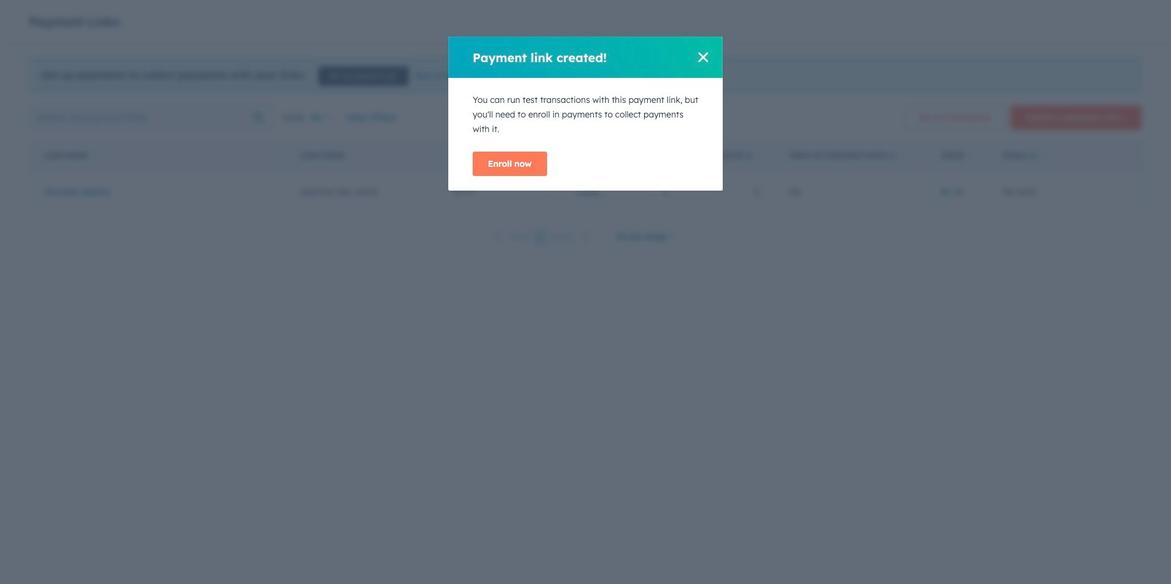Task type: locate. For each thing, give the bounding box(es) containing it.
2 horizontal spatial press to sort. image
[[756, 151, 761, 160]]

link opens in a new window image
[[513, 71, 521, 83]]

press to sort. image
[[92, 151, 96, 160], [490, 151, 495, 160], [756, 151, 761, 160]]

1 horizontal spatial press to sort. image
[[490, 151, 495, 160]]

2 column header from the left
[[561, 143, 622, 170]]

Search search field
[[29, 106, 273, 130]]

3 press to sort. element from the left
[[756, 151, 761, 161]]

1 horizontal spatial press to sort. image
[[967, 151, 972, 160]]

link opens in a new window image
[[513, 72, 521, 81]]

0 horizontal spatial press to sort. image
[[92, 151, 96, 160]]

1 press to sort. element from the left
[[92, 151, 96, 161]]

dialog
[[448, 37, 723, 191]]

2 press to sort. element from the left
[[490, 151, 495, 161]]

column header
[[285, 143, 439, 170], [561, 143, 622, 170], [622, 143, 683, 170]]

5 press to sort. element from the left
[[967, 151, 972, 161]]

0 horizontal spatial press to sort. image
[[899, 151, 904, 160]]

press to sort. element
[[92, 151, 96, 161], [490, 151, 495, 161], [756, 151, 761, 161], [899, 151, 904, 161], [967, 151, 972, 161], [1041, 151, 1045, 161]]

1 press to sort. image from the left
[[92, 151, 96, 160]]

pagination navigation
[[487, 229, 598, 246]]

2 horizontal spatial press to sort. image
[[1041, 151, 1045, 160]]

2 press to sort. image from the left
[[490, 151, 495, 160]]

2 press to sort. image from the left
[[967, 151, 972, 160]]

press to sort. image
[[899, 151, 904, 160], [967, 151, 972, 160], [1041, 151, 1045, 160]]

3 column header from the left
[[622, 143, 683, 170]]



Task type: vqa. For each thing, say whether or not it's contained in the screenshot.
SEARCH HUBSPOT search field
no



Task type: describe. For each thing, give the bounding box(es) containing it.
3 press to sort. image from the left
[[756, 151, 761, 160]]

4 press to sort. element from the left
[[899, 151, 904, 161]]

3 press to sort. image from the left
[[1041, 151, 1045, 160]]

1 press to sort. image from the left
[[899, 151, 904, 160]]

6 press to sort. element from the left
[[1041, 151, 1045, 161]]

close image
[[698, 52, 708, 62]]

1 column header from the left
[[285, 143, 439, 170]]



